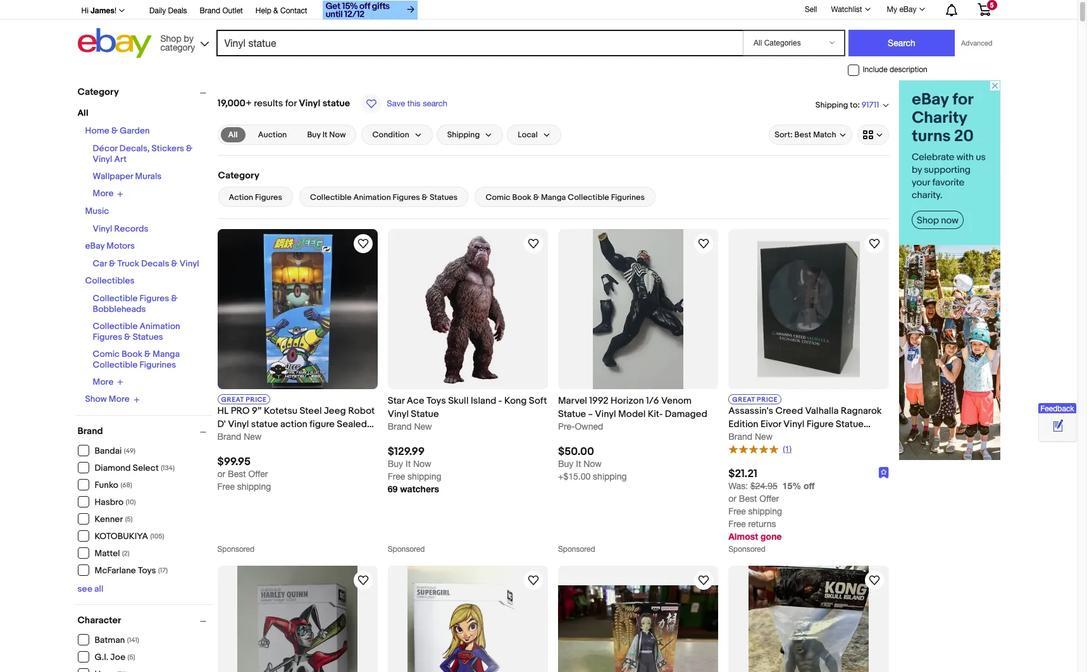 Task type: vqa. For each thing, say whether or not it's contained in the screenshot.
watch HL PRO 9"  Kotetsu Steel Jeeg Robot D' Vinyl statue action figure Sealed Box image
yes



Task type: describe. For each thing, give the bounding box(es) containing it.
star
[[388, 395, 405, 407]]

marvel 1992 horizon 1/6 venom statue – vinyl model kit- damaged pre-owned
[[558, 395, 707, 432]]

watchlist
[[831, 5, 862, 14]]

free inside '$99.95 or best offer free shipping'
[[217, 482, 235, 492]]

$99.95 or best offer free shipping
[[217, 456, 271, 492]]

$24.95
[[751, 481, 778, 491]]

watchers
[[400, 484, 439, 495]]

none submit inside shop by category banner
[[849, 30, 955, 56]]

decals,
[[119, 143, 150, 154]]

shipping for $50.00
[[593, 472, 627, 482]]

1 horizontal spatial statue
[[323, 97, 350, 109]]

brand button
[[78, 425, 212, 437]]

shipping for $99.95
[[237, 482, 271, 492]]

off
[[804, 480, 815, 491]]

9"
[[252, 405, 262, 417]]

(5) inside g.i. joe (5)
[[128, 653, 135, 661]]

assassin's
[[729, 405, 773, 417]]

auction link
[[250, 127, 295, 142]]

see all button
[[78, 583, 103, 594]]

(1)
[[783, 444, 792, 454]]

1 vertical spatial collectible animation figures & statues link
[[93, 321, 180, 342]]

1 vertical spatial ebay
[[85, 240, 105, 251]]

$50.00
[[558, 446, 594, 458]]

1/6
[[646, 395, 659, 407]]

0 horizontal spatial star ace toys skull island - kong soft vinyl statue image
[[412, 229, 524, 389]]

or inside was: $24.95 15% off or best offer free shipping free returns almost gone
[[729, 493, 737, 504]]

great price button for hl pro 9"  kotetsu steel jeeg robot d' vinyl statue action figure sealed box
[[217, 394, 270, 405]]

décor
[[93, 143, 117, 154]]

figurines inside collectible figures & bobbleheads collectible animation figures & statues comic book & manga collectible figurines
[[140, 359, 176, 370]]

shipping for $129.99
[[408, 472, 441, 482]]

shipping for shipping
[[447, 130, 480, 140]]

& inside account navigation
[[273, 6, 278, 15]]

watch star ace toys skull island - kong soft vinyl statue image for right star ace toys skull island - kong soft vinyl statue 'image'
[[867, 573, 882, 588]]

funko (68)
[[95, 480, 132, 490]]

funko
[[95, 480, 118, 490]]

great for assassin's
[[732, 396, 755, 404]]

advertisement region
[[899, 80, 1000, 460]]

results
[[254, 97, 283, 109]]

mattel
[[95, 548, 120, 559]]

69
[[388, 484, 398, 495]]

vinyl right decals
[[180, 258, 199, 269]]

for
[[285, 97, 297, 109]]

listing options selector. gallery view selected. image
[[863, 130, 883, 140]]

free up almost
[[729, 519, 746, 529]]

assassin's creed valhalla ragnarok edition eivor vinyl figure statue culturefly link
[[729, 405, 889, 444]]

shipping to : 91711
[[816, 100, 879, 110]]

marvel
[[558, 395, 587, 407]]

decals
[[141, 258, 169, 269]]

save this search button
[[358, 93, 451, 115]]

great for hl
[[221, 396, 244, 404]]

sealed
[[337, 418, 367, 430]]

character button
[[78, 614, 212, 626]]

daily deals
[[149, 6, 187, 15]]

brand new for hl pro 9"  kotetsu steel jeeg robot d' vinyl statue action figure sealed box
[[217, 432, 262, 442]]

book inside collectible figures & bobbleheads collectible animation figures & statues comic book & manga collectible figurines
[[122, 348, 142, 359]]

0 vertical spatial comic book & manga collectible figurines link
[[475, 187, 656, 207]]

action
[[229, 192, 253, 203]]

search
[[423, 99, 447, 108]]

star ace toys skull island - kong soft vinyl statue link
[[388, 394, 548, 421]]

offer inside '$99.95 or best offer free shipping'
[[248, 469, 268, 479]]

description
[[890, 65, 928, 74]]

figurines inside main content
[[611, 192, 645, 203]]

watch star ace toys skull island - kong soft vinyl statue image for the left star ace toys skull island - kong soft vinyl statue 'image'
[[526, 236, 541, 251]]

animation inside collectible figures & bobbleheads collectible animation figures & statues comic book & manga collectible figurines
[[140, 321, 180, 331]]

collectible animation figures & statues
[[310, 192, 458, 203]]

1 horizontal spatial comic
[[486, 192, 511, 203]]

manga inside collectible figures & bobbleheads collectible animation figures & statues comic book & manga collectible figurines
[[153, 348, 180, 359]]

sort:
[[775, 130, 793, 140]]

venom
[[661, 395, 692, 407]]

brand up bandai
[[78, 425, 103, 437]]

joe
[[110, 652, 125, 663]]

buy it now link
[[300, 127, 353, 142]]

shop by category
[[160, 33, 195, 52]]

5
[[990, 1, 994, 9]]

diamond select (134)
[[95, 463, 175, 473]]

(68)
[[121, 481, 132, 489]]

now for $50.00
[[584, 459, 602, 469]]

all
[[94, 583, 103, 594]]

new for assassin's creed valhalla ragnarok edition eivor vinyl figure statue culturefly
[[755, 432, 773, 442]]

2 more button from the top
[[93, 376, 124, 387]]

local
[[518, 130, 538, 140]]

mcfarlane
[[95, 565, 136, 576]]

statue inside "star ace toys skull island - kong soft vinyl statue brand new"
[[411, 408, 439, 420]]

car & truck decals & vinyl
[[93, 258, 199, 269]]

jeeg
[[324, 405, 346, 417]]

steel
[[300, 405, 322, 417]]

& inside décor decals, stickers & vinyl art wallpaper murals
[[186, 143, 193, 154]]

my ebay
[[887, 5, 917, 14]]

manga inside main content
[[541, 192, 566, 203]]

watch dc collectibles artists' alley nooligan harley quinn designer vinyl statue image
[[355, 573, 371, 588]]

ebay inside account navigation
[[899, 5, 917, 14]]

$129.99
[[388, 446, 425, 458]]

brand inside account navigation
[[200, 6, 220, 15]]

0 horizontal spatial comic book & manga collectible figurines link
[[93, 348, 180, 370]]

robot
[[348, 405, 375, 417]]

watchlist link
[[824, 2, 876, 17]]

19,000
[[217, 97, 246, 109]]

more inside button
[[109, 394, 130, 405]]

+
[[246, 97, 252, 109]]

dc collectibles artists' alley supergirl chrissie zullo designer vinyl statue image
[[408, 566, 528, 672]]

truck
[[117, 258, 139, 269]]

include description
[[863, 65, 928, 74]]

hi
[[81, 6, 88, 15]]

star ace toys skull island - kong soft vinyl statue brand new
[[388, 395, 547, 432]]

daily deals link
[[149, 4, 187, 18]]

ebay motors
[[85, 240, 135, 251]]

$21.21
[[729, 468, 758, 480]]

was: $24.95 15% off or best offer free shipping free returns almost gone
[[729, 480, 815, 542]]

bandai
[[95, 446, 122, 456]]

now for $129.99
[[413, 459, 431, 469]]

car & truck decals & vinyl link
[[93, 258, 199, 269]]

character
[[78, 614, 121, 626]]

vinyl inside "star ace toys skull island - kong soft vinyl statue brand new"
[[388, 408, 409, 420]]

stickers
[[152, 143, 184, 154]]

help & contact
[[256, 6, 307, 15]]

see all
[[78, 583, 103, 594]]

–
[[588, 408, 593, 420]]

ebay motors link
[[85, 240, 135, 251]]

shop
[[160, 33, 181, 43]]

kotobukiya (105)
[[95, 531, 164, 542]]

new inside "star ace toys skull island - kong soft vinyl statue brand new"
[[414, 422, 432, 432]]

$129.99 buy it now free shipping 69 watchers
[[388, 446, 441, 495]]

batman
[[95, 635, 125, 645]]

car
[[93, 258, 107, 269]]

horizon
[[611, 395, 644, 407]]

watch hl pro 9"  kotetsu steel jeeg robot d' vinyl statue action figure sealed box image
[[355, 236, 371, 251]]

marvel 1992 horizon 1/6 venom statue – vinyl model kit- damaged image
[[593, 229, 683, 389]]

pre-
[[558, 422, 575, 432]]

(10)
[[126, 498, 136, 506]]

vinyl inside décor decals, stickers & vinyl art wallpaper murals
[[93, 154, 112, 165]]

condition
[[372, 130, 409, 140]]

action figures
[[229, 192, 282, 203]]



Task type: locate. For each thing, give the bounding box(es) containing it.
my ebay link
[[880, 2, 931, 17]]

0 horizontal spatial buy
[[307, 130, 321, 140]]

new down 9"
[[244, 432, 262, 442]]

1 vertical spatial book
[[122, 348, 142, 359]]

animation inside main content
[[353, 192, 391, 203]]

0 horizontal spatial statues
[[133, 331, 163, 342]]

shipping inside '$129.99 buy it now free shipping 69 watchers'
[[408, 472, 441, 482]]

0 horizontal spatial it
[[323, 130, 327, 140]]

g.i. joe (5)
[[95, 652, 135, 663]]

1 vertical spatial figurines
[[140, 359, 176, 370]]

None text field
[[729, 481, 778, 491]]

kit-
[[648, 408, 663, 420]]

price inside great price hl pro 9"  kotetsu steel jeeg robot d' vinyl statue action figure sealed box
[[246, 396, 267, 404]]

advanced link
[[955, 30, 999, 56]]

1 vertical spatial star ace toys skull island - kong soft vinyl statue image
[[749, 566, 869, 672]]

0 horizontal spatial watch star ace toys skull island - kong soft vinyl statue image
[[526, 236, 541, 251]]

or inside '$99.95 or best offer free shipping'
[[217, 469, 225, 479]]

great price assassin's creed valhalla ragnarok edition eivor vinyl figure statue culturefly
[[729, 396, 882, 444]]

0 horizontal spatial figurines
[[140, 359, 176, 370]]

0 horizontal spatial statue
[[411, 408, 439, 420]]

sell link
[[799, 5, 823, 14]]

buy inside "$50.00 buy it now +$15.00 shipping"
[[558, 459, 574, 469]]

(141)
[[127, 636, 139, 644]]

shipping left to
[[816, 100, 848, 110]]

0 vertical spatial best
[[795, 130, 811, 140]]

0 horizontal spatial animation
[[140, 321, 180, 331]]

0 horizontal spatial brand new
[[217, 432, 262, 442]]

new
[[414, 422, 432, 432], [244, 432, 262, 442], [755, 432, 773, 442]]

2 great price button from the left
[[729, 394, 782, 405]]

select
[[133, 463, 159, 473]]

brand down edition
[[729, 432, 752, 442]]

shipping inside shipping dropdown button
[[447, 130, 480, 140]]

it down $50.00
[[576, 459, 581, 469]]

2 great from the left
[[732, 396, 755, 404]]

more up show more
[[93, 376, 114, 387]]

1 horizontal spatial book
[[512, 192, 531, 203]]

vinyl down star
[[388, 408, 409, 420]]

1 horizontal spatial watch star ace toys skull island - kong soft vinyl statue image
[[867, 573, 882, 588]]

0 vertical spatial toys
[[426, 395, 446, 407]]

brand new for assassin's creed valhalla ragnarok edition eivor vinyl figure statue culturefly
[[729, 432, 773, 442]]

watch marvel 1992 horizon 1/6 venom statue – vinyl model kit- damaged image
[[696, 236, 711, 251]]

statue down marvel
[[558, 408, 586, 420]]

2 brand new from the left
[[729, 432, 773, 442]]

1 horizontal spatial animation
[[353, 192, 391, 203]]

2 horizontal spatial now
[[584, 459, 602, 469]]

1 horizontal spatial toys
[[426, 395, 446, 407]]

vinyl left art
[[93, 154, 112, 165]]

1 horizontal spatial figurines
[[611, 192, 645, 203]]

0 horizontal spatial book
[[122, 348, 142, 359]]

vinyl inside great price assassin's creed valhalla ragnarok edition eivor vinyl figure statue culturefly
[[783, 418, 805, 430]]

(2)
[[122, 549, 130, 558]]

new for hl pro 9"  kotetsu steel jeeg robot d' vinyl statue action figure sealed box
[[244, 432, 262, 442]]

1 horizontal spatial comic book & manga collectible figurines link
[[475, 187, 656, 207]]

1 vertical spatial category
[[218, 170, 259, 182]]

great price button
[[217, 394, 270, 405], [729, 394, 782, 405]]

statue inside marvel 1992 horizon 1/6 venom statue – vinyl model kit- damaged pre-owned
[[558, 408, 586, 420]]

1 vertical spatial statue
[[251, 418, 278, 430]]

help
[[256, 6, 271, 15]]

main content
[[212, 80, 894, 672]]

or down $99.95
[[217, 469, 225, 479]]

1 horizontal spatial collectible animation figures & statues link
[[299, 187, 469, 207]]

show more
[[85, 394, 130, 405]]

shipping inside was: $24.95 15% off or best offer free shipping free returns almost gone
[[748, 506, 782, 516]]

buy for $50.00
[[558, 459, 574, 469]]

0 vertical spatial all
[[78, 108, 88, 118]]

all inside all link
[[228, 130, 238, 140]]

1 price from the left
[[246, 396, 267, 404]]

best inside was: $24.95 15% off or best offer free shipping free returns almost gone
[[739, 493, 757, 504]]

it down $129.99
[[406, 459, 411, 469]]

toys right ace
[[426, 395, 446, 407]]

0 horizontal spatial all
[[78, 108, 88, 118]]

shipping button
[[436, 125, 503, 145]]

model
[[618, 408, 646, 420]]

it
[[323, 130, 327, 140], [406, 459, 411, 469], [576, 459, 581, 469]]

art
[[114, 154, 127, 165]]

1 horizontal spatial now
[[413, 459, 431, 469]]

0 vertical spatial comic
[[486, 192, 511, 203]]

ebay up car
[[85, 240, 105, 251]]

collectibles link
[[85, 275, 135, 286]]

(1) link
[[729, 443, 792, 454]]

vinyl down music link
[[93, 223, 112, 234]]

daily
[[149, 6, 166, 15]]

1 horizontal spatial category
[[218, 170, 259, 182]]

1 vertical spatial (5)
[[128, 653, 135, 661]]

0 vertical spatial collectible animation figures & statues link
[[299, 187, 469, 207]]

best inside dropdown button
[[795, 130, 811, 140]]

murals
[[135, 171, 162, 182]]

it for $129.99
[[406, 459, 411, 469]]

free inside '$129.99 buy it now free shipping 69 watchers'
[[388, 472, 405, 482]]

1 brand new from the left
[[217, 432, 262, 442]]

0 vertical spatial watch star ace toys skull island - kong soft vinyl statue image
[[526, 236, 541, 251]]

brand new down d'
[[217, 432, 262, 442]]

now inside '$129.99 buy it now free shipping 69 watchers'
[[413, 459, 431, 469]]

collectible animation figures & statues link up watch hl pro 9"  kotetsu steel jeeg robot d' vinyl statue action figure sealed box image
[[299, 187, 469, 207]]

0 vertical spatial statue
[[323, 97, 350, 109]]

watch assassin's creed valhalla ragnarok edition eivor vinyl figure statue culturefly image
[[867, 236, 882, 251]]

motors
[[107, 240, 135, 251]]

condition button
[[362, 125, 433, 145]]

0 vertical spatial statues
[[430, 192, 458, 203]]

kong
[[504, 395, 527, 407]]

vinyl down pro
[[228, 418, 249, 430]]

assassin's creed valhalla ragnarok edition eivor vinyl figure statue culturefly image
[[758, 229, 860, 389]]

category inside main content
[[218, 170, 259, 182]]

ebay right my
[[899, 5, 917, 14]]

shipping up returns
[[748, 506, 782, 516]]

bobbleheads
[[93, 303, 146, 314]]

great price button up assassin's
[[729, 394, 782, 405]]

1 horizontal spatial great price button
[[729, 394, 782, 405]]

0 vertical spatial more button
[[93, 188, 124, 199]]

toys
[[426, 395, 446, 407], [138, 565, 156, 576]]

1 horizontal spatial star ace toys skull island - kong soft vinyl statue image
[[749, 566, 869, 672]]

animation
[[353, 192, 391, 203], [140, 321, 180, 331]]

1 vertical spatial best
[[228, 469, 246, 479]]

now inside "$50.00 buy it now +$15.00 shipping"
[[584, 459, 602, 469]]

star ace toys skull island - kong soft vinyl statue image
[[412, 229, 524, 389], [749, 566, 869, 672]]

buy down $129.99
[[388, 459, 403, 469]]

shipping
[[408, 472, 441, 482], [593, 472, 627, 482], [237, 482, 271, 492], [748, 506, 782, 516]]

or down was:
[[729, 493, 737, 504]]

0 horizontal spatial or
[[217, 469, 225, 479]]

more button up show more
[[93, 376, 124, 387]]

0 horizontal spatial offer
[[248, 469, 268, 479]]

offer down $24.95
[[760, 493, 779, 504]]

best down was:
[[739, 493, 757, 504]]

0 horizontal spatial ebay
[[85, 240, 105, 251]]

save this search
[[387, 99, 447, 108]]

category up home
[[78, 86, 119, 98]]

0 horizontal spatial statue
[[251, 418, 278, 430]]

2 horizontal spatial it
[[576, 459, 581, 469]]

toys left (17) on the bottom left of the page
[[138, 565, 156, 576]]

1 horizontal spatial ebay
[[899, 5, 917, 14]]

1 horizontal spatial statues
[[430, 192, 458, 203]]

brand down d'
[[217, 432, 241, 442]]

0 vertical spatial figurines
[[611, 192, 645, 203]]

brand
[[200, 6, 220, 15], [388, 422, 412, 432], [78, 425, 103, 437], [217, 432, 241, 442], [729, 432, 752, 442]]

it for $50.00
[[576, 459, 581, 469]]

0 horizontal spatial collectible animation figures & statues link
[[93, 321, 180, 342]]

offer down $99.95
[[248, 469, 268, 479]]

2 horizontal spatial statue
[[836, 418, 864, 430]]

sort: best match button
[[769, 125, 852, 145]]

shipping down $99.95
[[237, 482, 271, 492]]

0 horizontal spatial best
[[228, 469, 246, 479]]

now down $50.00
[[584, 459, 602, 469]]

2 horizontal spatial buy
[[558, 459, 574, 469]]

book inside main content
[[512, 192, 531, 203]]

buy for $129.99
[[388, 459, 403, 469]]

1 horizontal spatial it
[[406, 459, 411, 469]]

brand new down edition
[[729, 432, 773, 442]]

manga
[[541, 192, 566, 203], [153, 348, 180, 359]]

0 vertical spatial shipping
[[816, 100, 848, 110]]

toys inside "star ace toys skull island - kong soft vinyl statue brand new"
[[426, 395, 446, 407]]

offer inside was: $24.95 15% off or best offer free shipping free returns almost gone
[[760, 493, 779, 504]]

now left condition
[[329, 130, 346, 140]]

none text field inside main content
[[729, 481, 778, 491]]

shop by category banner
[[74, 0, 1000, 61]]

0 vertical spatial category
[[78, 86, 119, 98]]

shipping right +$15.00
[[593, 472, 627, 482]]

or
[[217, 469, 225, 479], [729, 493, 737, 504]]

account navigation
[[74, 0, 1000, 22]]

category up the action
[[218, 170, 259, 182]]

1 great from the left
[[221, 396, 244, 404]]

(49)
[[124, 447, 136, 455]]

hi james !
[[81, 6, 116, 15]]

1 horizontal spatial or
[[729, 493, 737, 504]]

0 horizontal spatial great
[[221, 396, 244, 404]]

shipping for shipping to : 91711
[[816, 100, 848, 110]]

1 horizontal spatial all
[[228, 130, 238, 140]]

price
[[246, 396, 267, 404], [757, 396, 778, 404]]

bandai (49)
[[95, 446, 136, 456]]

free down was:
[[729, 506, 746, 516]]

statue down ace
[[411, 408, 439, 420]]

buy inside '$129.99 buy it now free shipping 69 watchers'
[[388, 459, 403, 469]]

0 vertical spatial book
[[512, 192, 531, 203]]

0 vertical spatial (5)
[[125, 515, 133, 523]]

brand left outlet
[[200, 6, 220, 15]]

hl pro 9"  kotetsu steel jeeg robot d' vinyl statue action figure sealed box image
[[217, 229, 378, 389]]

1 great price button from the left
[[217, 394, 270, 405]]

great inside great price hl pro 9"  kotetsu steel jeeg robot d' vinyl statue action figure sealed box
[[221, 396, 244, 404]]

show more button
[[85, 394, 140, 405]]

décor decals, stickers & vinyl art wallpaper murals
[[93, 143, 193, 182]]

0 vertical spatial ebay
[[899, 5, 917, 14]]

watch bandai banpresto demon slayer kimetsu no yaiba v40 kanae kocho vinyl statue image
[[696, 573, 711, 588]]

all down "19,000"
[[228, 130, 238, 140]]

0 horizontal spatial shipping
[[447, 130, 480, 140]]

vinyl down the 1992
[[595, 408, 616, 420]]

brand down star
[[388, 422, 412, 432]]

all up home
[[78, 108, 88, 118]]

price for pro
[[246, 396, 267, 404]]

statues
[[430, 192, 458, 203], [133, 331, 163, 342]]

0 vertical spatial animation
[[353, 192, 391, 203]]

brand inside "star ace toys skull island - kong soft vinyl statue brand new"
[[388, 422, 412, 432]]

it inside '$129.99 buy it now free shipping 69 watchers'
[[406, 459, 411, 469]]

1 horizontal spatial buy
[[388, 459, 403, 469]]

music
[[85, 205, 109, 216]]

wallpaper murals link
[[93, 171, 162, 182]]

category
[[160, 42, 195, 52]]

dc collectibles artists' alley nooligan harley quinn designer vinyl statue image
[[237, 566, 358, 672]]

shipping inside shipping to : 91711
[[816, 100, 848, 110]]

vinyl down creed
[[783, 418, 805, 430]]

batman (141)
[[95, 635, 139, 645]]

animation up watch hl pro 9"  kotetsu steel jeeg robot d' vinyl statue action figure sealed box image
[[353, 192, 391, 203]]

vinyl records link
[[93, 223, 148, 234]]

ace
[[407, 395, 424, 407]]

more
[[93, 188, 114, 199], [93, 376, 114, 387], [109, 394, 130, 405]]

now down $129.99
[[413, 459, 431, 469]]

2 vertical spatial more
[[109, 394, 130, 405]]

1 horizontal spatial manga
[[541, 192, 566, 203]]

watch dc collectibles artists' alley supergirl chrissie zullo designer vinyl statue image
[[526, 573, 541, 588]]

book down local
[[512, 192, 531, 203]]

(5) right joe at the bottom left of page
[[128, 653, 135, 661]]

help & contact link
[[256, 4, 307, 18]]

local button
[[507, 125, 561, 145]]

0 horizontal spatial price
[[246, 396, 267, 404]]

0 vertical spatial offer
[[248, 469, 268, 479]]

0 vertical spatial or
[[217, 469, 225, 479]]

statue down ragnarok
[[836, 418, 864, 430]]

0 vertical spatial manga
[[541, 192, 566, 203]]

none text field containing was:
[[729, 481, 778, 491]]

main content containing $129.99
[[212, 80, 894, 672]]

comic
[[486, 192, 511, 203], [93, 348, 120, 359]]

1 vertical spatial shipping
[[447, 130, 480, 140]]

great up pro
[[221, 396, 244, 404]]

0 vertical spatial star ace toys skull island - kong soft vinyl statue image
[[412, 229, 524, 389]]

2 horizontal spatial new
[[755, 432, 773, 442]]

buy right the auction link
[[307, 130, 321, 140]]

great up assassin's
[[732, 396, 755, 404]]

free down $99.95
[[217, 482, 235, 492]]

vinyl inside marvel 1992 horizon 1/6 venom statue – vinyl model kit- damaged pre-owned
[[595, 408, 616, 420]]

it inside "$50.00 buy it now +$15.00 shipping"
[[576, 459, 581, 469]]

animation down collectible figures & bobbleheads link at the left top of the page
[[140, 321, 180, 331]]

more button down "wallpaper"
[[93, 188, 124, 199]]

outlet
[[222, 6, 243, 15]]

0 horizontal spatial comic
[[93, 348, 120, 359]]

statue down 9"
[[251, 418, 278, 430]]

1 vertical spatial offer
[[760, 493, 779, 504]]

price up assassin's
[[757, 396, 778, 404]]

0 horizontal spatial now
[[329, 130, 346, 140]]

great inside great price assassin's creed valhalla ragnarok edition eivor vinyl figure statue culturefly
[[732, 396, 755, 404]]

figure
[[807, 418, 834, 430]]

best down $99.95
[[228, 469, 246, 479]]

1 vertical spatial comic
[[93, 348, 120, 359]]

1 vertical spatial more
[[93, 376, 114, 387]]

shipping inside '$99.95 or best offer free shipping'
[[237, 482, 271, 492]]

0 horizontal spatial toys
[[138, 565, 156, 576]]

best right sort:
[[795, 130, 811, 140]]

1 vertical spatial watch star ace toys skull island - kong soft vinyl statue image
[[867, 573, 882, 588]]

brand new
[[217, 432, 262, 442], [729, 432, 773, 442]]

shipping inside "$50.00 buy it now +$15.00 shipping"
[[593, 472, 627, 482]]

1 horizontal spatial price
[[757, 396, 778, 404]]

collectible animation figures & statues link down collectible figures & bobbleheads link at the left top of the page
[[93, 321, 180, 342]]

price up 9"
[[246, 396, 267, 404]]

category
[[78, 86, 119, 98], [218, 170, 259, 182]]

price for creed
[[757, 396, 778, 404]]

book down bobbleheads
[[122, 348, 142, 359]]

15%
[[783, 480, 801, 491]]

new down ace
[[414, 422, 432, 432]]

1 vertical spatial toys
[[138, 565, 156, 576]]

great price button up pro
[[217, 394, 270, 405]]

comic book & manga collectible figurines link
[[475, 187, 656, 207], [93, 348, 180, 370]]

vinyl records
[[93, 223, 148, 234]]

1 horizontal spatial brand new
[[729, 432, 773, 442]]

all
[[78, 108, 88, 118], [228, 130, 238, 140]]

best inside '$99.95 or best offer free shipping'
[[228, 469, 246, 479]]

0 vertical spatial more
[[93, 188, 114, 199]]

buy
[[307, 130, 321, 140], [388, 459, 403, 469], [558, 459, 574, 469]]

more up music link
[[93, 188, 114, 199]]

-
[[499, 395, 502, 407]]

!
[[115, 6, 116, 15]]

shop by category button
[[155, 28, 212, 55]]

returns
[[748, 519, 776, 529]]

1 vertical spatial more button
[[93, 376, 124, 387]]

(105)
[[150, 532, 164, 540]]

star ace toys skull island - kong soft vinyl statue heading
[[388, 395, 547, 420]]

collectible figures & bobbleheads collectible animation figures & statues comic book & manga collectible figurines
[[93, 293, 180, 370]]

(5) up kotobukiya (105)
[[125, 515, 133, 523]]

0 horizontal spatial category
[[78, 86, 119, 98]]

get an extra 15% off image
[[323, 1, 417, 20]]

save
[[387, 99, 405, 108]]

vinyl right for
[[299, 97, 320, 109]]

2 price from the left
[[757, 396, 778, 404]]

&
[[273, 6, 278, 15], [111, 125, 118, 136], [186, 143, 193, 154], [422, 192, 428, 203], [533, 192, 539, 203], [109, 258, 115, 269], [171, 258, 178, 269], [171, 293, 178, 303], [124, 331, 131, 342], [144, 348, 151, 359]]

1 horizontal spatial great
[[732, 396, 755, 404]]

2 vertical spatial best
[[739, 493, 757, 504]]

vinyl inside great price hl pro 9"  kotetsu steel jeeg robot d' vinyl statue action figure sealed box
[[228, 418, 249, 430]]

more right 'show'
[[109, 394, 130, 405]]

1 horizontal spatial statue
[[558, 408, 586, 420]]

statues inside collectible figures & bobbleheads collectible animation figures & statues comic book & manga collectible figurines
[[133, 331, 163, 342]]

great price button for assassin's creed valhalla ragnarok edition eivor vinyl figure statue culturefly
[[729, 394, 782, 405]]

buy up +$15.00
[[558, 459, 574, 469]]

free up 69
[[388, 472, 405, 482]]

None submit
[[849, 30, 955, 56]]

island
[[471, 395, 496, 407]]

Search for anything text field
[[218, 31, 740, 55]]

1 more button from the top
[[93, 188, 124, 199]]

music link
[[85, 205, 109, 216]]

1 vertical spatial manga
[[153, 348, 180, 359]]

watch star ace toys skull island - kong soft vinyl statue image
[[526, 236, 541, 251], [867, 573, 882, 588]]

was:
[[729, 481, 748, 491]]

mattel (2)
[[95, 548, 130, 559]]

statue up the buy it now
[[323, 97, 350, 109]]

price inside great price assassin's creed valhalla ragnarok edition eivor vinyl figure statue culturefly
[[757, 396, 778, 404]]

5 link
[[970, 0, 998, 18]]

to
[[850, 100, 858, 110]]

1 horizontal spatial new
[[414, 422, 432, 432]]

skull
[[448, 395, 469, 407]]

hl pro 9"  kotetsu steel jeeg robot d' vinyl statue action figure sealed box heading
[[217, 405, 375, 444]]

All selected text field
[[228, 129, 238, 140]]

0 horizontal spatial manga
[[153, 348, 180, 359]]

assassin's creed valhalla ragnarok edition eivor vinyl figure statue culturefly heading
[[729, 405, 882, 444]]

(5) inside "kenner (5)"
[[125, 515, 133, 523]]

shipping up the watchers
[[408, 472, 441, 482]]

comic inside collectible figures & bobbleheads collectible animation figures & statues comic book & manga collectible figurines
[[93, 348, 120, 359]]

figurines
[[611, 192, 645, 203], [140, 359, 176, 370]]

include
[[863, 65, 888, 74]]

statue inside great price hl pro 9"  kotetsu steel jeeg robot d' vinyl statue action figure sealed box
[[251, 418, 278, 430]]

culturefly
[[729, 432, 771, 444]]

it down 19,000 + results for vinyl statue
[[323, 130, 327, 140]]

statue inside great price assassin's creed valhalla ragnarok edition eivor vinyl figure statue culturefly
[[836, 418, 864, 430]]

bandai banpresto demon slayer kimetsu no yaiba v40 kanae kocho vinyl statue image
[[558, 586, 718, 672]]

statues inside main content
[[430, 192, 458, 203]]

shipping down search
[[447, 130, 480, 140]]

marvel 1992 horizon 1/6 venom statue – vinyl model kit- damaged heading
[[558, 395, 707, 420]]

new up "(1)" link on the right
[[755, 432, 773, 442]]

2 horizontal spatial best
[[795, 130, 811, 140]]

0 horizontal spatial new
[[244, 432, 262, 442]]

1 horizontal spatial offer
[[760, 493, 779, 504]]

1 vertical spatial animation
[[140, 321, 180, 331]]



